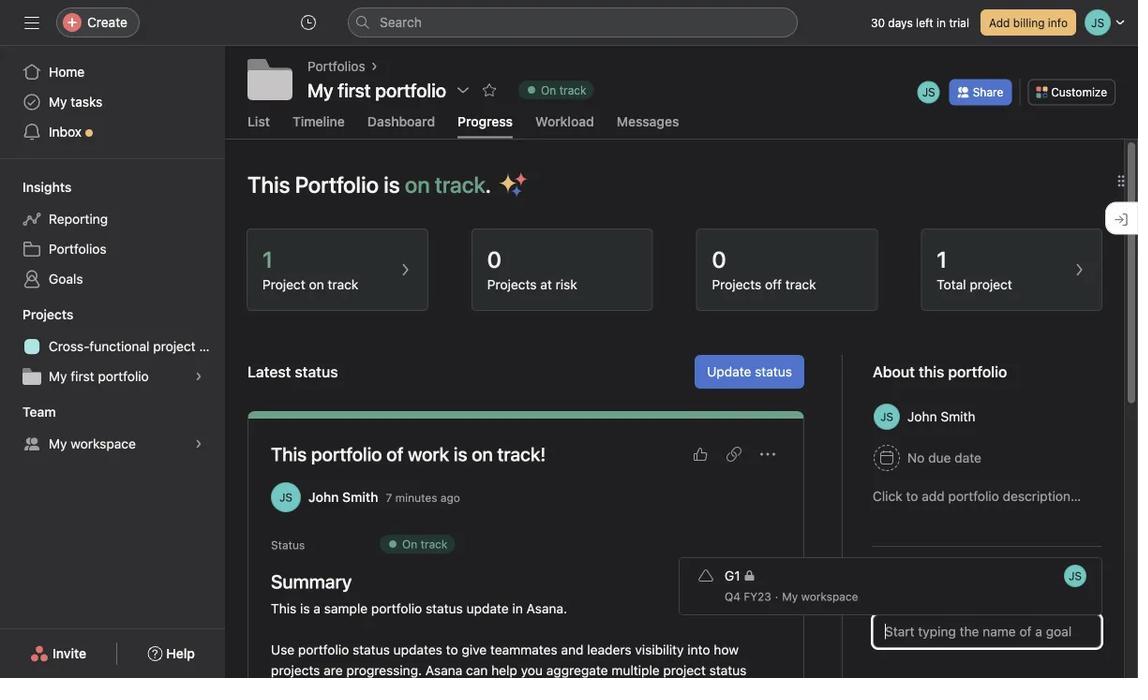 Task type: locate. For each thing, give the bounding box(es) containing it.
workload link
[[535, 113, 594, 138]]

status up progressing.
[[353, 642, 390, 658]]

1 horizontal spatial status
[[426, 601, 463, 617]]

1 horizontal spatial is
[[384, 171, 400, 198]]

on track up workload
[[541, 83, 586, 97]]

0 horizontal spatial is
[[300, 601, 310, 617]]

status inside "button"
[[755, 364, 792, 380]]

portfolios
[[308, 59, 365, 74], [49, 241, 107, 257]]

0 horizontal spatial js
[[279, 491, 293, 504]]

this is a sample portfolio status update in asana.
[[271, 601, 567, 617]]

on track down minutes
[[402, 538, 448, 551]]

0 horizontal spatial on
[[402, 538, 417, 551]]

1 1 from the left
[[263, 246, 273, 273]]

this left a
[[271, 601, 297, 617]]

2 horizontal spatial status
[[755, 364, 792, 380]]

1 inside 1 project on track
[[263, 246, 273, 273]]

1 up project
[[263, 246, 273, 273]]

this for this portfolio is on track .
[[248, 171, 290, 198]]

this down latest status
[[271, 443, 307, 465]]

portfolios inside insights element
[[49, 241, 107, 257]]

my inside teams element
[[49, 436, 67, 452]]

1 horizontal spatial 1
[[937, 246, 947, 273]]

on down the dashboard link
[[405, 171, 430, 198]]

1 inside 1 total project
[[937, 246, 947, 273]]

john left 7
[[308, 490, 339, 505]]

aggregate
[[546, 663, 608, 679]]

more actions image
[[760, 447, 775, 462]]

1 vertical spatial smith
[[342, 490, 378, 505]]

track right project
[[328, 277, 358, 292]]

2 vertical spatial on
[[472, 443, 493, 465]]

my inside global element
[[49, 94, 67, 110]]

updates
[[393, 642, 442, 658]]

0 horizontal spatial projects
[[23, 307, 74, 323]]

0 vertical spatial this
[[248, 171, 290, 198]]

1 vertical spatial js
[[279, 491, 293, 504]]

help button
[[135, 638, 207, 671]]

customize button
[[1028, 79, 1116, 105]]

0 horizontal spatial john
[[308, 490, 339, 505]]

js left the share button in the right top of the page
[[922, 86, 935, 99]]

1 vertical spatial this
[[271, 443, 307, 465]]

1 horizontal spatial portfolios link
[[308, 56, 365, 77]]

portfolios down reporting
[[49, 241, 107, 257]]

john smith link
[[308, 490, 378, 505]]

home
[[49, 64, 85, 80]]

my first portfolio
[[308, 79, 446, 101]]

track
[[559, 83, 586, 97], [435, 171, 485, 198], [328, 277, 358, 292], [785, 277, 816, 292], [421, 538, 448, 551]]

is
[[384, 171, 400, 198], [454, 443, 467, 465], [300, 601, 310, 617]]

0 vertical spatial in
[[937, 16, 946, 29]]

teammates
[[490, 642, 558, 658]]

smith up date
[[941, 409, 976, 425]]

track right the off in the right of the page
[[785, 277, 816, 292]]

add
[[989, 16, 1010, 29]]

0 horizontal spatial project
[[153, 339, 196, 354]]

cross-functional project plan
[[49, 339, 225, 354]]

2 1 from the left
[[937, 246, 947, 273]]

project for 1
[[970, 277, 1012, 292]]

status up to on the left bottom of the page
[[426, 601, 463, 617]]

0
[[487, 246, 501, 273], [712, 246, 726, 273]]

progress
[[458, 113, 513, 129]]

0 vertical spatial on track
[[541, 83, 586, 97]]

1 horizontal spatial john
[[908, 409, 937, 425]]

track up workload
[[559, 83, 586, 97]]

my down team
[[49, 436, 67, 452]]

cross-
[[49, 339, 89, 354]]

1 horizontal spatial in
[[937, 16, 946, 29]]

projects inside "0 projects off track"
[[712, 277, 762, 292]]

projects inside "0 projects at risk"
[[487, 277, 537, 292]]

into
[[687, 642, 710, 658]]

0 vertical spatial project
[[970, 277, 1012, 292]]

my left first
[[49, 369, 67, 384]]

2 horizontal spatial project
[[970, 277, 1012, 292]]

0 vertical spatial portfolios link
[[308, 56, 365, 77]]

1 horizontal spatial js
[[922, 86, 935, 99]]

teams element
[[0, 396, 225, 463]]

0 vertical spatial is
[[384, 171, 400, 198]]

private goal image
[[744, 571, 755, 582]]

how
[[714, 642, 739, 658]]

1 horizontal spatial portfolios
[[308, 59, 365, 74]]

project
[[263, 277, 305, 292]]

trial
[[949, 16, 969, 29]]

inbox
[[49, 124, 82, 140]]

1 vertical spatial on
[[309, 277, 324, 292]]

1 vertical spatial portfolios link
[[11, 234, 214, 264]]

1 horizontal spatial projects
[[487, 277, 537, 292]]

portfolios link up my first portfolio
[[308, 56, 365, 77]]

project
[[970, 277, 1012, 292], [153, 339, 196, 354], [663, 663, 706, 679]]

js up status
[[279, 491, 293, 504]]

1 0 from the left
[[487, 246, 501, 273]]

is left a
[[300, 601, 310, 617]]

track inside dropdown button
[[559, 83, 586, 97]]

show options image
[[456, 83, 471, 98]]

my tasks link
[[11, 87, 214, 117]]

portfolios link down reporting
[[11, 234, 214, 264]]

portfolio up are
[[298, 642, 349, 658]]

john up no
[[908, 409, 937, 425]]

in right left
[[937, 16, 946, 29]]

invite
[[53, 646, 86, 662]]

0 horizontal spatial portfolios
[[49, 241, 107, 257]]

inbox link
[[11, 117, 214, 147]]

search list box
[[348, 8, 798, 38]]

dashboard link
[[367, 113, 435, 138]]

add parent goal image
[[1081, 581, 1096, 596]]

my left tasks
[[49, 94, 67, 110]]

2 vertical spatial this
[[271, 601, 297, 617]]

0 horizontal spatial smith
[[342, 490, 378, 505]]

due
[[928, 450, 951, 466]]

status inside use portfolio status updates to give teammates and leaders visibility into how projects are progressing. asana can help you aggregate multiple project statu
[[353, 642, 390, 658]]

0 horizontal spatial portfolios link
[[11, 234, 214, 264]]

functional
[[89, 339, 150, 354]]

2 0 from the left
[[712, 246, 726, 273]]

john
[[908, 409, 937, 425], [308, 490, 339, 505]]

smith for john smith
[[941, 409, 976, 425]]

0 vertical spatial js
[[922, 86, 935, 99]]

reporting link
[[11, 204, 214, 234]]

0 horizontal spatial status
[[353, 642, 390, 658]]

1 for 1 project on track
[[263, 246, 273, 273]]

0 vertical spatial smith
[[941, 409, 976, 425]]

john inside dropdown button
[[908, 409, 937, 425]]

this down the list link
[[248, 171, 290, 198]]

0 vertical spatial status
[[755, 364, 792, 380]]

portfolios up my first portfolio
[[308, 59, 365, 74]]

projects left the off in the right of the page
[[712, 277, 762, 292]]

smith left 7
[[342, 490, 378, 505]]

on track button
[[510, 77, 602, 103]]

0 inside "0 projects at risk"
[[487, 246, 501, 273]]

on track
[[541, 83, 586, 97], [402, 538, 448, 551]]

1 horizontal spatial smith
[[941, 409, 976, 425]]

1 vertical spatial on track
[[402, 538, 448, 551]]

projects left at
[[487, 277, 537, 292]]

cross-functional project plan link
[[11, 332, 225, 362]]

in left asana. at the left of the page
[[512, 601, 523, 617]]

2 horizontal spatial is
[[454, 443, 467, 465]]

2 vertical spatial is
[[300, 601, 310, 617]]

2 vertical spatial project
[[663, 663, 706, 679]]

project left plan
[[153, 339, 196, 354]]

projects
[[487, 277, 537, 292], [712, 277, 762, 292], [23, 307, 74, 323]]

1 up total
[[937, 246, 947, 273]]

0 vertical spatial portfolios
[[308, 59, 365, 74]]

on down minutes
[[402, 538, 417, 551]]

0 horizontal spatial 1
[[263, 246, 273, 273]]

goals
[[49, 271, 83, 287]]

Start typing the name of a goal text field
[[873, 615, 1102, 649]]

2 horizontal spatial projects
[[712, 277, 762, 292]]

0 vertical spatial on
[[541, 83, 556, 97]]

my inside projects element
[[49, 369, 67, 384]]

0 vertical spatial john
[[908, 409, 937, 425]]

insights button
[[0, 178, 72, 197]]

portfolio up updates
[[371, 601, 422, 617]]

smith inside john smith dropdown button
[[941, 409, 976, 425]]

1 horizontal spatial on track
[[541, 83, 586, 97]]

portfolio inside use portfolio status updates to give teammates and leaders visibility into how projects are progressing. asana can help you aggregate multiple project statu
[[298, 642, 349, 658]]

1 vertical spatial project
[[153, 339, 196, 354]]

status right "update"
[[755, 364, 792, 380]]

multiple
[[612, 663, 660, 679]]

portfolio down the cross-functional project plan link
[[98, 369, 149, 384]]

update status button
[[695, 355, 804, 389]]

visibility
[[635, 642, 684, 658]]

share button
[[949, 79, 1012, 105]]

1 horizontal spatial on
[[541, 83, 556, 97]]

portfolio
[[98, 369, 149, 384], [311, 443, 382, 465], [371, 601, 422, 617], [298, 642, 349, 658]]

my for my tasks
[[49, 94, 67, 110]]

on right project
[[309, 277, 324, 292]]

help
[[166, 646, 195, 662]]

on inside dropdown button
[[541, 83, 556, 97]]

0 inside "0 projects off track"
[[712, 246, 726, 273]]

risk
[[556, 277, 577, 292]]

0 horizontal spatial on track
[[402, 538, 448, 551]]

my workspace
[[49, 436, 136, 452]]

project inside use portfolio status updates to give teammates and leaders visibility into how projects are progressing. asana can help you aggregate multiple project statu
[[663, 663, 706, 679]]

my up timeline
[[308, 79, 333, 101]]

is right work
[[454, 443, 467, 465]]

js
[[922, 86, 935, 99], [279, 491, 293, 504]]

in
[[937, 16, 946, 29], [512, 601, 523, 617]]

0 horizontal spatial 0
[[487, 246, 501, 273]]

sample
[[324, 601, 368, 617]]

1 vertical spatial portfolios
[[49, 241, 107, 257]]

search
[[380, 15, 422, 30]]

1 vertical spatial in
[[512, 601, 523, 617]]

update
[[707, 364, 751, 380]]

1 horizontal spatial 0
[[712, 246, 726, 273]]

2 vertical spatial status
[[353, 642, 390, 658]]

plan
[[199, 339, 225, 354]]

track inside "0 projects off track"
[[785, 277, 816, 292]]

1 horizontal spatial project
[[663, 663, 706, 679]]

global element
[[0, 46, 225, 158]]

is right portfolio
[[384, 171, 400, 198]]

0 vertical spatial on
[[405, 171, 430, 198]]

portfolios link
[[308, 56, 365, 77], [11, 234, 214, 264]]

status
[[271, 539, 305, 552]]

ago
[[441, 491, 460, 504]]

0 horizontal spatial in
[[512, 601, 523, 617]]

project down the into
[[663, 663, 706, 679]]

on left track!
[[472, 443, 493, 465]]

team
[[23, 405, 56, 420]]

1 vertical spatial john
[[308, 490, 339, 505]]

1 horizontal spatial on
[[405, 171, 430, 198]]

project for cross-
[[153, 339, 196, 354]]

projects up cross-
[[23, 307, 74, 323]]

asana
[[425, 663, 462, 679]]

reporting
[[49, 211, 108, 227]]

0 horizontal spatial on
[[309, 277, 324, 292]]

list link
[[248, 113, 270, 138]]

on up workload
[[541, 83, 556, 97]]

project right total
[[970, 277, 1012, 292]]

project inside 1 total project
[[970, 277, 1012, 292]]



Task type: describe. For each thing, give the bounding box(es) containing it.
list
[[248, 113, 270, 129]]

work
[[408, 443, 449, 465]]

on inside 1 project on track
[[309, 277, 324, 292]]

summary
[[271, 571, 352, 593]]

messages link
[[617, 113, 679, 138]]

off
[[765, 277, 782, 292]]

1 vertical spatial is
[[454, 443, 467, 465]]

2 horizontal spatial on
[[472, 443, 493, 465]]

create
[[87, 15, 127, 30]]

projects for 0 projects at risk
[[487, 277, 537, 292]]

days
[[888, 16, 913, 29]]

7
[[386, 491, 392, 504]]

progressing.
[[346, 663, 422, 679]]

help
[[491, 663, 517, 679]]

this for this is a sample portfolio status update in asana.
[[271, 601, 297, 617]]

to
[[446, 642, 458, 658]]

workspace
[[71, 436, 136, 452]]

and
[[561, 642, 584, 658]]

add billing info
[[989, 16, 1068, 29]]

add to starred image
[[482, 83, 497, 98]]

projects
[[271, 663, 320, 679]]

my tasks
[[49, 94, 103, 110]]

home link
[[11, 57, 214, 87]]

1 vertical spatial status
[[426, 601, 463, 617]]

track!
[[497, 443, 546, 465]]

this portfolio is on track .
[[248, 171, 491, 198]]

my for my workspace
[[49, 436, 67, 452]]

no
[[908, 450, 925, 466]]

my for my first portfolio
[[308, 79, 333, 101]]

create button
[[56, 8, 140, 38]]

update status
[[707, 364, 792, 380]]

projects button
[[0, 306, 74, 324]]

30 days left in trial
[[871, 16, 969, 29]]

workload
[[535, 113, 594, 129]]

you
[[521, 663, 543, 679]]

this portfolio
[[919, 363, 1007, 381]]

see details, my first portfolio image
[[193, 371, 204, 383]]

history image
[[301, 15, 316, 30]]

first portfolio
[[338, 79, 446, 101]]

this portfolio of work is on track!
[[271, 443, 546, 465]]

0 projects off track
[[712, 246, 816, 292]]

0 likes. click to like this task image
[[693, 447, 708, 462]]

1 for 1 total project
[[937, 246, 947, 273]]

see details, my workspace image
[[193, 439, 204, 450]]

left
[[916, 16, 933, 29]]

total
[[937, 277, 966, 292]]

track inside 1 project on track
[[328, 277, 358, 292]]

0 projects at risk
[[487, 246, 577, 292]]

no due date button
[[865, 441, 990, 475]]

goals link
[[11, 264, 214, 294]]

at
[[540, 277, 552, 292]]

1 total project
[[937, 246, 1012, 292]]

30
[[871, 16, 885, 29]]

tasks
[[71, 94, 103, 110]]

copy link image
[[727, 447, 742, 462]]

1 vertical spatial on
[[402, 538, 417, 551]]

about
[[873, 363, 915, 381]]

0 for 0 projects off track
[[712, 246, 726, 273]]

projects inside dropdown button
[[23, 307, 74, 323]]

customize
[[1051, 86, 1107, 99]]

my first portfolio
[[49, 369, 149, 384]]

john smith
[[908, 409, 976, 425]]

projects element
[[0, 298, 225, 396]]

john for john smith
[[908, 409, 937, 425]]

portfolio inside projects element
[[98, 369, 149, 384]]

latest status
[[248, 363, 338, 381]]

.
[[485, 171, 491, 198]]

share
[[973, 86, 1003, 99]]

insights element
[[0, 171, 225, 298]]

portfolios link inside insights element
[[11, 234, 214, 264]]

billing
[[1013, 16, 1045, 29]]

smith for john smith 7 minutes ago
[[342, 490, 378, 505]]

messages
[[617, 113, 679, 129]]

about this portfolio
[[873, 363, 1007, 381]]

first
[[71, 369, 94, 384]]

of
[[387, 443, 404, 465]]

invite button
[[18, 638, 99, 671]]

date
[[955, 450, 982, 466]]

use portfolio status updates to give teammates and leaders visibility into how projects are progressing. asana can help you aggregate multiple project statu
[[271, 642, 750, 679]]

my workspace link
[[11, 429, 214, 459]]

team button
[[0, 403, 56, 422]]

give
[[462, 642, 487, 658]]

hide sidebar image
[[24, 15, 39, 30]]

track down ago
[[421, 538, 448, 551]]

0 for 0 projects at risk
[[487, 246, 501, 273]]

asana.
[[526, 601, 567, 617]]

john for john smith 7 minutes ago
[[308, 490, 339, 505]]

minutes
[[395, 491, 437, 504]]

no due date
[[908, 450, 982, 466]]

my first portfolio link
[[11, 362, 214, 392]]

projects for 0 projects off track
[[712, 277, 762, 292]]

leaders
[[587, 642, 632, 658]]

info
[[1048, 16, 1068, 29]]

1 project on track
[[263, 246, 358, 292]]

progress link
[[458, 113, 513, 138]]

timeline
[[292, 113, 345, 129]]

track down progress link
[[435, 171, 485, 198]]

this for this portfolio of work is on track!
[[271, 443, 307, 465]]

can
[[466, 663, 488, 679]]

portfolio up the john smith link
[[311, 443, 382, 465]]

on track inside dropdown button
[[541, 83, 586, 97]]

this portfolio of work is on track! link
[[271, 443, 546, 465]]

my for my first portfolio
[[49, 369, 67, 384]]

insights
[[23, 180, 72, 195]]

are
[[324, 663, 343, 679]]

john smith 7 minutes ago
[[308, 490, 460, 505]]



Task type: vqa. For each thing, say whether or not it's contained in the screenshot.
This Portfolio is on track .
yes



